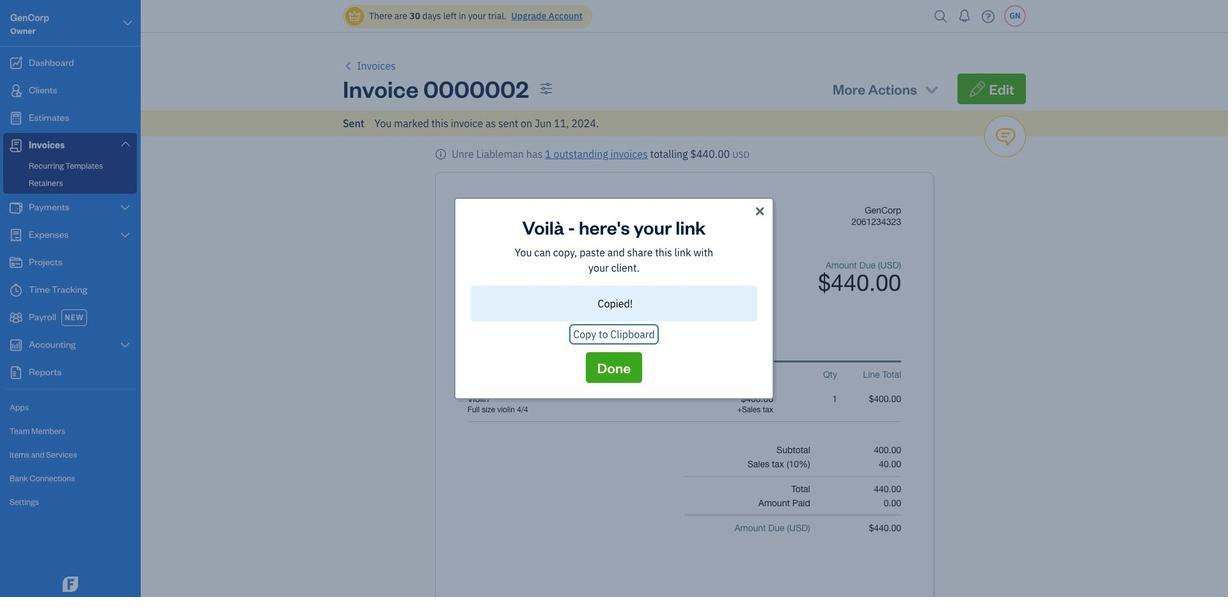 Task type: vqa. For each thing, say whether or not it's contained in the screenshot.
REPORT ICON
yes



Task type: locate. For each thing, give the bounding box(es) containing it.
chevron large down image for invoice "image" at the top left of the page
[[119, 139, 131, 149]]

dialog
[[0, 182, 1228, 415]]

timer image
[[8, 284, 24, 297]]

1 vertical spatial chevron large down image
[[119, 203, 131, 213]]

estimate image
[[8, 112, 24, 125]]

2 chevron large down image from the top
[[119, 230, 131, 241]]

project image
[[8, 257, 24, 269]]

expense image
[[8, 229, 24, 242]]

chevron large down image
[[119, 139, 131, 149], [119, 230, 131, 241], [119, 340, 131, 351]]

Shareable link URL text field
[[484, 296, 747, 312]]

team image
[[8, 312, 24, 324]]

chevron large down image
[[122, 15, 134, 31], [119, 203, 131, 213]]

chevronleft image
[[343, 58, 355, 74]]

freshbooks image
[[60, 577, 81, 592]]

main element
[[0, 0, 173, 598]]

3 chevron large down image from the top
[[119, 340, 131, 351]]

client image
[[8, 84, 24, 97]]

payment image
[[8, 202, 24, 214]]

search image
[[931, 7, 951, 26]]

crown image
[[348, 9, 362, 23]]

1 vertical spatial chevron large down image
[[119, 230, 131, 241]]

dashboard image
[[8, 57, 24, 70]]

go to help image
[[978, 7, 999, 26]]

2 vertical spatial chevron large down image
[[119, 340, 131, 351]]

0 vertical spatial chevron large down image
[[119, 139, 131, 149]]

close image
[[753, 204, 767, 219]]

1 chevron large down image from the top
[[119, 139, 131, 149]]

0 vertical spatial chevron large down image
[[122, 15, 134, 31]]

invoice image
[[8, 139, 24, 152]]



Task type: describe. For each thing, give the bounding box(es) containing it.
chevron large down image for chart icon on the left
[[119, 340, 131, 351]]

chart image
[[8, 339, 24, 352]]

report image
[[8, 367, 24, 379]]

info image
[[435, 147, 447, 162]]

pencil image
[[969, 80, 987, 98]]

chevron large down image for expense icon
[[119, 230, 131, 241]]

Send a message text field
[[374, 55, 1024, 83]]



